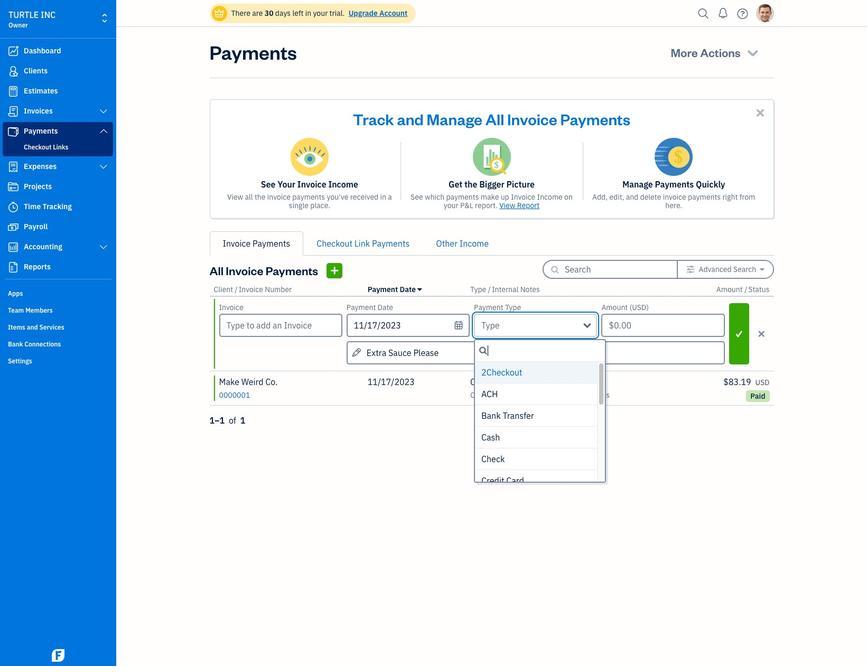 Task type: locate. For each thing, give the bounding box(es) containing it.
type inside dropdown button
[[481, 320, 500, 331]]

the right get
[[464, 179, 477, 190]]

the right all
[[255, 192, 266, 202]]

view right make at the right
[[499, 201, 515, 210]]

chevron large down image inside payments link
[[99, 127, 108, 135]]

chevron large down image for accounting
[[99, 243, 108, 252]]

cash inside cash customer wants to pay in estonian kroons
[[470, 377, 489, 387]]

invoice down your
[[267, 192, 291, 202]]

credit card
[[481, 476, 524, 486]]

manage payments quickly image
[[655, 138, 693, 176]]

see left your
[[261, 179, 276, 190]]

invoice inside manage payments quickly add, edit, and delete invoice payments right from here.
[[663, 192, 686, 202]]

cash
[[470, 377, 489, 387], [481, 432, 500, 443]]

amount left (usd)
[[602, 303, 628, 312]]

3 chevron large down image from the top
[[99, 163, 108, 171]]

the inside see your invoice income view all the invoice payments you've received in a single place.
[[255, 192, 266, 202]]

amount for amount / status
[[716, 285, 743, 294]]

bank inside list box
[[481, 411, 501, 421]]

in for cash
[[548, 390, 554, 400]]

income left on
[[537, 192, 563, 202]]

manage payments quickly add, edit, and delete invoice payments right from here.
[[592, 179, 755, 210]]

(usd)
[[630, 303, 649, 312]]

2 horizontal spatial and
[[626, 192, 638, 202]]

1 vertical spatial the
[[255, 192, 266, 202]]

date down payment date button
[[378, 303, 393, 312]]

accounting link
[[3, 238, 113, 257]]

cash for cash
[[481, 432, 500, 443]]

view
[[227, 192, 243, 202], [499, 201, 515, 210]]

time tracking link
[[3, 198, 113, 217]]

actions
[[700, 45, 741, 60]]

2 vertical spatial in
[[548, 390, 554, 400]]

/ right type button
[[488, 285, 491, 294]]

checkout up add a new payment icon
[[317, 238, 352, 249]]

0 horizontal spatial manage
[[427, 109, 482, 129]]

income up you've
[[328, 179, 358, 190]]

account
[[379, 8, 408, 18]]

1 vertical spatial cash
[[481, 432, 500, 443]]

1 payments from the left
[[292, 192, 325, 202]]

check
[[481, 454, 505, 464]]

0 vertical spatial amount
[[716, 285, 743, 294]]

0 horizontal spatial checkout
[[24, 143, 51, 151]]

and right track
[[397, 109, 424, 129]]

search image
[[695, 6, 712, 21]]

1 vertical spatial all
[[210, 263, 224, 278]]

invoices link
[[3, 102, 113, 121]]

checkout for checkout links
[[24, 143, 51, 151]]

invoice inside see which payments make up invoice income on your p&l report.
[[511, 192, 535, 202]]

other income link
[[423, 231, 502, 256]]

1 horizontal spatial payments
[[446, 192, 479, 202]]

your left trial.
[[313, 8, 328, 18]]

1 horizontal spatial your
[[444, 201, 458, 210]]

and inside manage payments quickly add, edit, and delete invoice payments right from here.
[[626, 192, 638, 202]]

1 vertical spatial and
[[626, 192, 638, 202]]

see for which
[[411, 192, 423, 202]]

expense image
[[7, 162, 20, 172]]

payments down quickly
[[688, 192, 721, 202]]

checkout inside "link"
[[24, 143, 51, 151]]

your left p&l
[[444, 201, 458, 210]]

trial.
[[330, 8, 345, 18]]

your
[[278, 179, 295, 190]]

report.
[[475, 201, 498, 210]]

0 vertical spatial see
[[261, 179, 276, 190]]

get
[[449, 179, 462, 190]]

type for type / internal notes
[[470, 285, 486, 294]]

date
[[400, 285, 416, 294], [378, 303, 393, 312]]

crown image
[[214, 8, 225, 19]]

0 horizontal spatial the
[[255, 192, 266, 202]]

1 horizontal spatial checkout
[[317, 238, 352, 249]]

2 vertical spatial income
[[460, 238, 489, 249]]

project image
[[7, 182, 20, 192]]

weird
[[241, 377, 263, 387]]

estimates
[[24, 86, 58, 96]]

0 vertical spatial income
[[328, 179, 358, 190]]

transfer
[[503, 411, 534, 421]]

0 horizontal spatial view
[[227, 192, 243, 202]]

0 horizontal spatial invoice
[[267, 192, 291, 202]]

checkout link payments link
[[303, 231, 423, 256]]

items
[[8, 323, 25, 331]]

expenses link
[[3, 157, 113, 176]]

payment left caretdown icon
[[368, 285, 398, 294]]

type up payment type
[[470, 285, 486, 294]]

payments link
[[3, 122, 113, 141]]

bank down items
[[8, 340, 23, 348]]

invoice right delete
[[663, 192, 686, 202]]

view report
[[499, 201, 540, 210]]

payments inside see which payments make up invoice income on your p&l report.
[[446, 192, 479, 202]]

chevron large down image up "checkout links" "link"
[[99, 127, 108, 135]]

1 horizontal spatial in
[[380, 192, 386, 202]]

4 chevron large down image from the top
[[99, 243, 108, 252]]

bank for bank connections
[[8, 340, 23, 348]]

0 horizontal spatial bank
[[8, 340, 23, 348]]

0 horizontal spatial amount
[[602, 303, 628, 312]]

payment down payment date button
[[347, 303, 376, 312]]

0 vertical spatial type
[[470, 285, 486, 294]]

/ for status
[[744, 285, 747, 294]]

and right items
[[27, 323, 38, 331]]

client / invoice number
[[214, 285, 292, 294]]

quickly
[[696, 179, 725, 190]]

1 horizontal spatial bank
[[481, 411, 501, 421]]

owner
[[8, 21, 28, 29]]

settings link
[[3, 353, 113, 369]]

2 horizontal spatial income
[[537, 192, 563, 202]]

payment date left caretdown icon
[[368, 285, 416, 294]]

in inside cash customer wants to pay in estonian kroons
[[548, 390, 554, 400]]

links
[[53, 143, 68, 151]]

inc
[[41, 10, 56, 20]]

checkout for checkout link payments
[[317, 238, 352, 249]]

cash up check
[[481, 432, 500, 443]]

reports
[[24, 262, 51, 272]]

chevron large down image down "estimates" link
[[99, 107, 108, 116]]

Search search field
[[475, 345, 605, 357]]

cancel image
[[752, 328, 771, 340]]

0000001 link
[[219, 389, 250, 400]]

0 vertical spatial bank
[[8, 340, 23, 348]]

1 vertical spatial in
[[380, 192, 386, 202]]

bank for bank transfer
[[481, 411, 501, 421]]

1 horizontal spatial date
[[400, 285, 416, 294]]

checkout links link
[[5, 141, 111, 154]]

0 vertical spatial cash
[[470, 377, 489, 387]]

/ left status
[[744, 285, 747, 294]]

see inside see your invoice income view all the invoice payments you've received in a single place.
[[261, 179, 276, 190]]

bank inside "link"
[[8, 340, 23, 348]]

invoice
[[267, 192, 291, 202], [663, 192, 686, 202]]

3 payments from the left
[[688, 192, 721, 202]]

client
[[214, 285, 233, 294]]

chevron large down image
[[99, 107, 108, 116], [99, 127, 108, 135], [99, 163, 108, 171], [99, 243, 108, 252]]

invoice inside see your invoice income view all the invoice payments you've received in a single place.
[[267, 192, 291, 202]]

get the bigger picture
[[449, 179, 535, 190]]

1 horizontal spatial and
[[397, 109, 424, 129]]

11/17/2023
[[368, 377, 415, 387]]

all up client
[[210, 263, 224, 278]]

0 vertical spatial in
[[305, 8, 311, 18]]

1 horizontal spatial /
[[488, 285, 491, 294]]

add a new payment image
[[330, 264, 339, 277]]

caretdown image
[[418, 285, 422, 294]]

chevron large down image inside accounting "link"
[[99, 243, 108, 252]]

1 vertical spatial income
[[537, 192, 563, 202]]

payments
[[210, 40, 297, 64], [560, 109, 630, 129], [24, 126, 58, 136], [655, 179, 694, 190], [253, 238, 290, 249], [372, 238, 410, 249], [266, 263, 318, 278]]

amount down advanced search
[[716, 285, 743, 294]]

invoice for your
[[267, 192, 291, 202]]

chevron large down image for expenses
[[99, 163, 108, 171]]

1 invoice from the left
[[267, 192, 291, 202]]

in
[[305, 8, 311, 18], [380, 192, 386, 202], [548, 390, 554, 400]]

income inside see your invoice income view all the invoice payments you've received in a single place.
[[328, 179, 358, 190]]

0 horizontal spatial see
[[261, 179, 276, 190]]

0 vertical spatial manage
[[427, 109, 482, 129]]

2 vertical spatial and
[[27, 323, 38, 331]]

3 / from the left
[[744, 285, 747, 294]]

1 horizontal spatial see
[[411, 192, 423, 202]]

see left the which
[[411, 192, 423, 202]]

chevrondown image
[[745, 45, 760, 60]]

payments inside see your invoice income view all the invoice payments you've received in a single place.
[[292, 192, 325, 202]]

2 / from the left
[[488, 285, 491, 294]]

notifications image
[[715, 3, 732, 24]]

chevron large down image inside expenses link
[[99, 163, 108, 171]]

edit,
[[609, 192, 624, 202]]

30
[[265, 8, 273, 18]]

0 vertical spatial checkout
[[24, 143, 51, 151]]

2 payments from the left
[[446, 192, 479, 202]]

expenses
[[24, 162, 57, 171]]

in right left at left top
[[305, 8, 311, 18]]

checkout up expenses
[[24, 143, 51, 151]]

amount for amount (usd)
[[602, 303, 628, 312]]

in left 'a'
[[380, 192, 386, 202]]

0 horizontal spatial income
[[328, 179, 358, 190]]

1 horizontal spatial invoice
[[663, 192, 686, 202]]

0 vertical spatial all
[[486, 109, 504, 129]]

dashboard
[[24, 46, 61, 55]]

/ right client
[[235, 285, 238, 294]]

right
[[723, 192, 738, 202]]

and
[[397, 109, 424, 129], [626, 192, 638, 202], [27, 323, 38, 331]]

1 vertical spatial manage
[[622, 179, 653, 190]]

in right pay
[[548, 390, 554, 400]]

card
[[506, 476, 524, 486]]

and inside main element
[[27, 323, 38, 331]]

clients link
[[3, 62, 113, 81]]

services
[[39, 323, 64, 331]]

checkout
[[24, 143, 51, 151], [317, 238, 352, 249]]

number
[[265, 285, 292, 294]]

0 horizontal spatial your
[[313, 8, 328, 18]]

2 chevron large down image from the top
[[99, 127, 108, 135]]

1 horizontal spatial income
[[460, 238, 489, 249]]

payment date down payment date button
[[347, 303, 393, 312]]

all
[[245, 192, 253, 202]]

date left caretdown icon
[[400, 285, 416, 294]]

chart image
[[7, 242, 20, 253]]

invoices
[[24, 106, 53, 116]]

add,
[[592, 192, 608, 202]]

1 horizontal spatial the
[[464, 179, 477, 190]]

$83.19 usd paid
[[724, 377, 770, 401]]

received
[[350, 192, 378, 202]]

type down internal
[[505, 303, 521, 312]]

0 horizontal spatial /
[[235, 285, 238, 294]]

from
[[740, 192, 755, 202]]

manage
[[427, 109, 482, 129], [622, 179, 653, 190]]

payments down your
[[292, 192, 325, 202]]

members
[[25, 306, 53, 314]]

credit
[[481, 476, 504, 486]]

1 vertical spatial your
[[444, 201, 458, 210]]

internal
[[492, 285, 519, 294]]

co.
[[265, 377, 278, 387]]

apps
[[8, 290, 23, 297]]

0 vertical spatial date
[[400, 285, 416, 294]]

view inside see your invoice income view all the invoice payments you've received in a single place.
[[227, 192, 243, 202]]

list box containing 2checkout
[[475, 362, 605, 492]]

freshbooks image
[[50, 649, 67, 662]]

see inside see which payments make up invoice income on your p&l report.
[[411, 192, 423, 202]]

chevron large down image down "checkout links" "link"
[[99, 163, 108, 171]]

1 vertical spatial date
[[378, 303, 393, 312]]

0 horizontal spatial in
[[305, 8, 311, 18]]

all
[[486, 109, 504, 129], [210, 263, 224, 278]]

0 horizontal spatial payments
[[292, 192, 325, 202]]

2 invoice from the left
[[663, 192, 686, 202]]

team members link
[[3, 302, 113, 318]]

/
[[235, 285, 238, 294], [488, 285, 491, 294], [744, 285, 747, 294]]

chevron large down image up reports link
[[99, 243, 108, 252]]

0 vertical spatial and
[[397, 109, 424, 129]]

0 horizontal spatial all
[[210, 263, 224, 278]]

type
[[470, 285, 486, 294], [505, 303, 521, 312], [481, 320, 500, 331]]

invoice for payments
[[663, 192, 686, 202]]

customer
[[470, 390, 503, 400]]

/ for invoice
[[235, 285, 238, 294]]

settings image
[[686, 265, 695, 274]]

1 horizontal spatial manage
[[622, 179, 653, 190]]

make
[[219, 377, 239, 387]]

payments down get
[[446, 192, 479, 202]]

save image
[[730, 327, 748, 341]]

1 horizontal spatial amount
[[716, 285, 743, 294]]

2 horizontal spatial in
[[548, 390, 554, 400]]

list box
[[475, 362, 605, 492]]

cash up customer
[[470, 377, 489, 387]]

bank down customer
[[481, 411, 501, 421]]

0 horizontal spatial and
[[27, 323, 38, 331]]

1 vertical spatial bank
[[481, 411, 501, 421]]

view left all
[[227, 192, 243, 202]]

income right other
[[460, 238, 489, 249]]

cash for cash customer wants to pay in estonian kroons
[[470, 377, 489, 387]]

report image
[[7, 262, 20, 273]]

all up get the bigger picture at the right top of page
[[486, 109, 504, 129]]

1 vertical spatial checkout
[[317, 238, 352, 249]]

payments inside manage payments quickly add, edit, and delete invoice payments right from here.
[[688, 192, 721, 202]]

in inside see your invoice income view all the invoice payments you've received in a single place.
[[380, 192, 386, 202]]

2 horizontal spatial payments
[[688, 192, 721, 202]]

1 vertical spatial see
[[411, 192, 423, 202]]

on
[[564, 192, 573, 202]]

type down payment type
[[481, 320, 500, 331]]

left
[[292, 8, 304, 18]]

the
[[464, 179, 477, 190], [255, 192, 266, 202]]

2 vertical spatial type
[[481, 320, 500, 331]]

1 / from the left
[[235, 285, 238, 294]]

chevron large down image inside invoices link
[[99, 107, 108, 116]]

picture
[[507, 179, 535, 190]]

p&l
[[460, 201, 473, 210]]

payments for income
[[292, 192, 325, 202]]

0 vertical spatial the
[[464, 179, 477, 190]]

you've
[[327, 192, 348, 202]]

0 horizontal spatial date
[[378, 303, 393, 312]]

bigger
[[479, 179, 505, 190]]

timer image
[[7, 202, 20, 212]]

see
[[261, 179, 276, 190], [411, 192, 423, 202]]

2checkout
[[481, 367, 522, 378]]

and for services
[[27, 323, 38, 331]]

1
[[240, 415, 245, 426]]

and right 'edit,'
[[626, 192, 638, 202]]

1 vertical spatial amount
[[602, 303, 628, 312]]

2 horizontal spatial /
[[744, 285, 747, 294]]

1 chevron large down image from the top
[[99, 107, 108, 116]]



Task type: vqa. For each thing, say whether or not it's contained in the screenshot.
chevron large down image
yes



Task type: describe. For each thing, give the bounding box(es) containing it.
close image
[[754, 107, 766, 119]]

payments for add,
[[688, 192, 721, 202]]

caretdown image
[[760, 265, 764, 274]]

0 vertical spatial payment date
[[368, 285, 416, 294]]

income inside see which payments make up invoice income on your p&l report.
[[537, 192, 563, 202]]

payroll link
[[3, 218, 113, 237]]

invoice inside see your invoice income view all the invoice payments you've received in a single place.
[[297, 179, 326, 190]]

Invoice text field
[[220, 315, 341, 336]]

turtle inc owner
[[8, 10, 56, 29]]

bank transfer
[[481, 411, 534, 421]]

see your invoice income view all the invoice payments you've received in a single place.
[[227, 179, 392, 210]]

payments inside 'link'
[[253, 238, 290, 249]]

dashboard image
[[7, 46, 20, 57]]

payments inside manage payments quickly add, edit, and delete invoice payments right from here.
[[655, 179, 694, 190]]

which
[[425, 192, 444, 202]]

0 vertical spatial your
[[313, 8, 328, 18]]

type for type
[[481, 320, 500, 331]]

connections
[[24, 340, 61, 348]]

items and services
[[8, 323, 64, 331]]

advanced search button
[[678, 261, 773, 278]]

type button
[[474, 314, 597, 337]]

apps link
[[3, 285, 113, 301]]

checkout links
[[24, 143, 68, 151]]

are
[[252, 8, 263, 18]]

settings
[[8, 357, 32, 365]]

other
[[436, 238, 458, 249]]

projects link
[[3, 178, 113, 197]]

type / internal notes
[[470, 285, 540, 294]]

0000001
[[219, 390, 250, 400]]

1 vertical spatial type
[[505, 303, 521, 312]]

team members
[[8, 306, 53, 314]]

track and manage all invoice payments
[[353, 109, 630, 129]]

bank connections link
[[3, 336, 113, 352]]

client image
[[7, 66, 20, 77]]

more
[[671, 45, 698, 60]]

clients
[[24, 66, 48, 76]]

Search text field
[[565, 261, 660, 278]]

team
[[8, 306, 24, 314]]

Notes (Optional) text field
[[347, 341, 725, 365]]

days
[[275, 8, 291, 18]]

estimate image
[[7, 86, 20, 97]]

payment date button
[[368, 285, 422, 294]]

place.
[[310, 201, 330, 210]]

turtle
[[8, 10, 39, 20]]

reports link
[[3, 258, 113, 277]]

1 horizontal spatial all
[[486, 109, 504, 129]]

up
[[501, 192, 509, 202]]

type button
[[470, 285, 486, 294]]

Amount (USD) text field
[[602, 314, 725, 337]]

payments inside main element
[[24, 126, 58, 136]]

see your invoice income image
[[291, 138, 329, 176]]

paid
[[750, 392, 765, 401]]

dashboard link
[[3, 42, 113, 61]]

your inside see which payments make up invoice income on your p&l report.
[[444, 201, 458, 210]]

to
[[526, 390, 533, 400]]

of
[[229, 415, 236, 426]]

here.
[[665, 201, 682, 210]]

see which payments make up invoice income on your p&l report.
[[411, 192, 573, 210]]

amount (usd)
[[602, 303, 649, 312]]

payment down type button
[[474, 303, 503, 312]]

tracking
[[43, 202, 72, 211]]

payment type
[[474, 303, 521, 312]]

other income
[[436, 238, 489, 249]]

kroons
[[586, 390, 610, 400]]

1 vertical spatial payment date
[[347, 303, 393, 312]]

chevron large down image for invoices
[[99, 107, 108, 116]]

see for your
[[261, 179, 276, 190]]

ach
[[481, 389, 498, 399]]

/ for internal
[[488, 285, 491, 294]]

estonian
[[556, 390, 585, 400]]

projects
[[24, 182, 52, 191]]

money image
[[7, 222, 20, 232]]

get the bigger picture image
[[473, 138, 511, 176]]

time
[[24, 202, 41, 211]]

usd
[[755, 378, 770, 387]]

$83.19
[[724, 377, 751, 387]]

invoice image
[[7, 106, 20, 117]]

and for manage
[[397, 109, 424, 129]]

manage inside manage payments quickly add, edit, and delete invoice payments right from here.
[[622, 179, 653, 190]]

make
[[481, 192, 499, 202]]

make weird co. 0000001
[[219, 377, 278, 400]]

items and services link
[[3, 319, 113, 335]]

in for there
[[305, 8, 311, 18]]

report
[[517, 201, 540, 210]]

payment image
[[7, 126, 20, 137]]

track
[[353, 109, 394, 129]]

advanced search
[[699, 265, 756, 274]]

pay
[[534, 390, 546, 400]]

status
[[748, 285, 770, 294]]

main element
[[0, 0, 143, 666]]

payroll
[[24, 222, 48, 231]]

income inside other income link
[[460, 238, 489, 249]]

checkout link payments
[[317, 238, 410, 249]]

1 horizontal spatial view
[[499, 201, 515, 210]]

delete
[[640, 192, 661, 202]]

there are 30 days left in your trial. upgrade account
[[231, 8, 408, 18]]

time tracking
[[24, 202, 72, 211]]

invoice inside 'link'
[[223, 238, 251, 249]]

1–1 of 1
[[210, 415, 245, 426]]

chevron large down image for payments
[[99, 127, 108, 135]]

wants
[[504, 390, 524, 400]]

estimates link
[[3, 82, 113, 101]]

go to help image
[[734, 6, 751, 21]]

search
[[733, 265, 756, 274]]

notes
[[520, 285, 540, 294]]

Payment date in MM/DD/YYYY format text field
[[347, 314, 470, 337]]

amount button
[[716, 285, 743, 294]]

invoice payments link
[[210, 231, 303, 256]]



